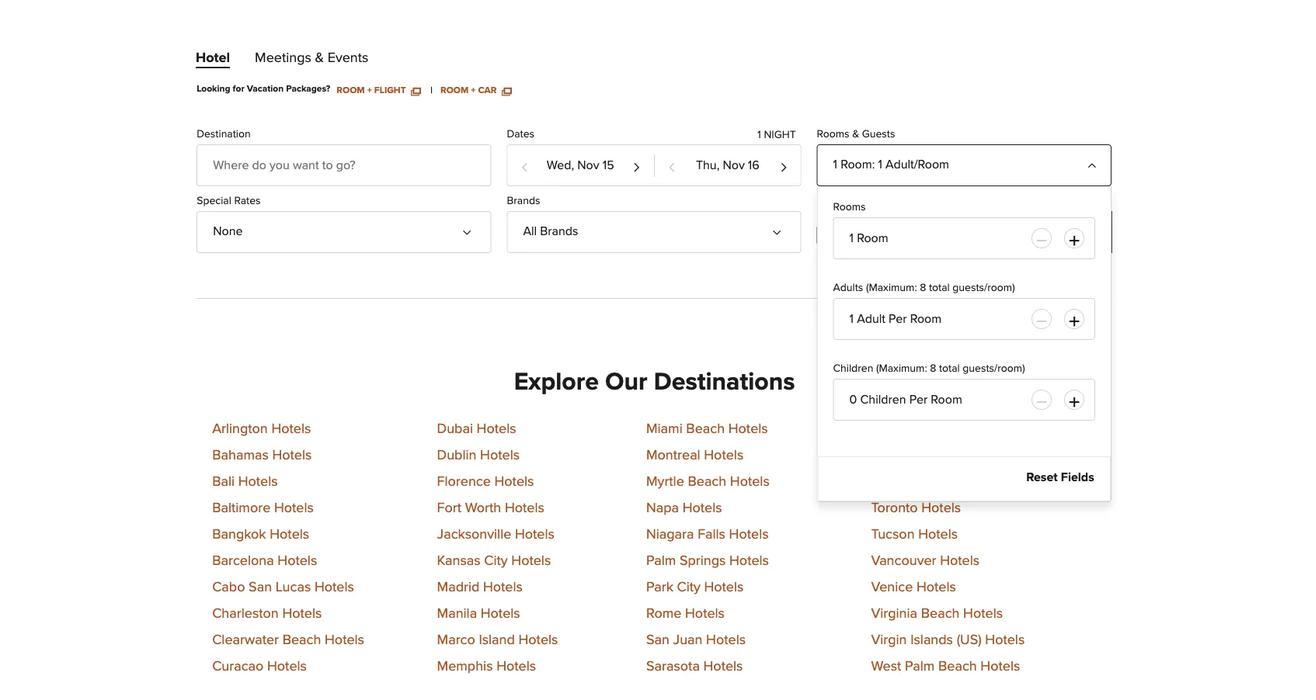 Task type: locate. For each thing, give the bounding box(es) containing it.
manila hotels
[[437, 607, 520, 621]]

destination
[[197, 129, 251, 140]]

all
[[523, 225, 537, 238]]

adults
[[833, 283, 864, 294]]

0 horizontal spatial &
[[315, 51, 324, 65]]

0 horizontal spatial city
[[484, 554, 508, 568]]

(maximum: right adults
[[866, 283, 917, 294]]

guests/room) for children (maximum: 8 total guests/room)
[[963, 363, 1025, 374]]

1 vertical spatial city
[[677, 581, 701, 595]]

dublin hotels link
[[437, 449, 520, 463]]

1 for 1 room : 1 adult /room
[[833, 158, 838, 171]]

+ left the car
[[471, 85, 476, 95]]

miami
[[646, 422, 683, 436]]

1 right :
[[878, 158, 883, 171]]

florence hotels link
[[437, 475, 534, 489]]

+
[[367, 85, 372, 95], [471, 85, 476, 95]]

montreal
[[646, 449, 701, 463]]

& left events
[[315, 51, 324, 65]]

(maximum: right children
[[876, 363, 927, 374]]

0 vertical spatial (maximum:
[[866, 283, 917, 294]]

adults (maximum: 8 total guests/room)
[[833, 283, 1015, 294]]

0 horizontal spatial 8
[[920, 283, 926, 294]]

charleston hotels
[[212, 607, 322, 621]]

beach up the virgin islands (us) hotels
[[921, 607, 960, 621]]

Destination text field
[[197, 144, 491, 186]]

hotels
[[1036, 224, 1079, 240], [271, 422, 311, 436], [477, 422, 516, 436], [729, 422, 768, 436], [272, 449, 312, 463], [480, 449, 520, 463], [704, 449, 744, 463], [920, 449, 960, 463], [238, 475, 278, 489], [495, 475, 534, 489], [730, 475, 770, 489], [274, 501, 314, 515], [505, 501, 545, 515], [683, 501, 722, 515], [922, 501, 961, 515], [270, 528, 309, 542], [515, 528, 555, 542], [729, 528, 769, 542], [919, 528, 958, 542], [278, 554, 317, 568], [512, 554, 551, 568], [730, 554, 769, 568], [940, 554, 980, 568], [315, 581, 354, 595], [483, 581, 523, 595], [704, 581, 744, 595], [917, 581, 956, 595], [282, 607, 322, 621], [481, 607, 520, 621], [685, 607, 725, 621], [964, 607, 1003, 621], [325, 634, 364, 648], [519, 634, 558, 648], [706, 634, 746, 648], [985, 634, 1025, 648], [267, 660, 307, 674], [497, 660, 536, 674], [704, 660, 743, 674], [981, 660, 1020, 674]]

brands right all
[[540, 225, 578, 238]]

1 vertical spatial &
[[852, 129, 859, 140]]

room inside 'room + car' link
[[441, 85, 469, 95]]

marco
[[437, 634, 475, 648]]

1 vertical spatial total
[[939, 363, 960, 374]]

brands inside all brands link
[[540, 225, 578, 238]]

city up rome hotels
[[677, 581, 701, 595]]

tucson hotels
[[871, 528, 958, 542]]

1
[[758, 130, 761, 140], [833, 158, 838, 171], [878, 158, 883, 171]]

room + flight
[[337, 85, 408, 95]]

memphis
[[437, 660, 493, 674]]

1 horizontal spatial room
[[441, 85, 469, 95]]

1 vertical spatial (maximum:
[[876, 363, 927, 374]]

guests/room) for adults (maximum: 8 total guests/room)
[[953, 283, 1015, 294]]

miami beach hotels
[[646, 422, 768, 436]]

west palm beach hotels
[[871, 660, 1020, 674]]

palm down islands
[[905, 660, 935, 674]]

tucson hotels link
[[871, 528, 958, 542]]

toronto hotels link
[[871, 501, 961, 515]]

barcelona hotels
[[212, 554, 317, 568]]

fort worth hotels
[[437, 501, 545, 515]]

0 vertical spatial 8
[[920, 283, 926, 294]]

san juan hotels
[[646, 634, 746, 648]]

brands up all
[[507, 196, 540, 207]]

miami beach hotels link
[[646, 422, 768, 436]]

room down rooms & guests
[[841, 158, 872, 171]]

memphis hotels
[[437, 660, 536, 674]]

rooms left guests
[[817, 129, 850, 140]]

0 vertical spatial palm
[[646, 554, 676, 568]]

looking
[[197, 84, 230, 94]]

0 vertical spatial city
[[484, 554, 508, 568]]

fields
[[1061, 471, 1095, 484]]

city for park
[[677, 581, 701, 595]]

/
[[896, 230, 899, 241]]

/room
[[914, 158, 949, 171]]

children (maximum: 8 total guests/room)
[[833, 363, 1025, 374]]

1 horizontal spatial 8
[[930, 363, 937, 374]]

palm up "park"
[[646, 554, 676, 568]]

virgin islands (us) hotels link
[[871, 634, 1025, 648]]

1 horizontal spatial 1
[[833, 158, 838, 171]]

palm springs hotels link
[[646, 554, 769, 568]]

1 horizontal spatial san
[[646, 634, 670, 648]]

dubai hotels
[[437, 422, 516, 436]]

rooms up use
[[833, 202, 866, 213]]

baltimore hotels link
[[212, 501, 314, 515]]

use points / awards
[[842, 230, 937, 241]]

1 down rooms & guests
[[833, 158, 838, 171]]

beach down charleston hotels "link"
[[283, 634, 321, 648]]

clearwater beach hotels
[[212, 634, 364, 648]]

1 + from the left
[[367, 85, 372, 95]]

dubai
[[437, 422, 473, 436]]

rome hotels link
[[646, 607, 725, 621]]

curacao hotels
[[212, 660, 307, 674]]

:
[[872, 158, 875, 171]]

1 horizontal spatial &
[[852, 129, 859, 140]]

packages?
[[286, 84, 330, 94]]

sydney hotels
[[871, 449, 960, 463]]

2 + from the left
[[471, 85, 476, 95]]

san down rome
[[646, 634, 670, 648]]

juan
[[673, 634, 703, 648]]

park city hotels
[[646, 581, 744, 595]]

0 vertical spatial rooms
[[817, 129, 850, 140]]

beach for clearwater
[[283, 634, 321, 648]]

vancouver hotels link
[[871, 554, 980, 568]]

niagara
[[646, 528, 694, 542]]

meetings
[[255, 51, 311, 65]]

next check-out dates image
[[780, 154, 788, 179]]

1 vertical spatial brands
[[540, 225, 578, 238]]

8
[[920, 283, 926, 294], [930, 363, 937, 374]]

beach down montreal hotels
[[688, 475, 727, 489]]

room + car link
[[441, 84, 511, 95]]

guests/room)
[[953, 283, 1015, 294], [963, 363, 1025, 374]]

0 vertical spatial total
[[929, 283, 950, 294]]

dubai hotels link
[[437, 422, 516, 436]]

bangkok hotels link
[[212, 528, 309, 542]]

& left guests
[[852, 129, 859, 140]]

1 left night
[[758, 130, 761, 140]]

Check-in text field
[[508, 145, 653, 186]]

1 vertical spatial san
[[646, 634, 670, 648]]

venice hotels
[[871, 581, 956, 595]]

0 vertical spatial san
[[249, 581, 272, 595]]

rooms for rooms
[[833, 202, 866, 213]]

0 horizontal spatial +
[[367, 85, 372, 95]]

(us)
[[957, 634, 982, 648]]

total for adults (maximum: 8 total guests/room)
[[929, 283, 950, 294]]

dates
[[507, 129, 535, 140]]

beach for myrtle
[[688, 475, 727, 489]]

kansas
[[437, 554, 481, 568]]

city down jacksonville hotels
[[484, 554, 508, 568]]

2 horizontal spatial room
[[841, 158, 872, 171]]

room inside room + flight link
[[337, 85, 365, 95]]

park city hotels link
[[646, 581, 744, 595]]

& for meetings
[[315, 51, 324, 65]]

west palm beach hotels link
[[871, 660, 1020, 674]]

2 horizontal spatial 1
[[878, 158, 883, 171]]

None text field
[[833, 217, 1095, 259], [833, 298, 1095, 340], [833, 379, 1095, 421], [833, 217, 1095, 259], [833, 298, 1095, 340], [833, 379, 1095, 421]]

manila
[[437, 607, 477, 621]]

reset
[[1027, 471, 1058, 484]]

niagara falls hotels link
[[646, 528, 769, 542]]

none link
[[197, 211, 491, 253]]

total for children (maximum: 8 total guests/room)
[[939, 363, 960, 374]]

(maximum: for children
[[876, 363, 927, 374]]

Check-out text field
[[655, 145, 801, 186]]

1 vertical spatial guests/room)
[[963, 363, 1025, 374]]

worth
[[465, 501, 501, 515]]

room down events
[[337, 85, 365, 95]]

virgin
[[871, 634, 907, 648]]

0 horizontal spatial room
[[337, 85, 365, 95]]

1 vertical spatial 8
[[930, 363, 937, 374]]

madrid
[[437, 581, 480, 595]]

opens in a new browser window. image
[[502, 85, 511, 95]]

0 vertical spatial guests/room)
[[953, 283, 1015, 294]]

beach for virginia
[[921, 607, 960, 621]]

san down "barcelona hotels"
[[249, 581, 272, 595]]

1 vertical spatial palm
[[905, 660, 935, 674]]

palm
[[646, 554, 676, 568], [905, 660, 935, 674]]

+ for flight
[[367, 85, 372, 95]]

venice
[[871, 581, 913, 595]]

1 horizontal spatial +
[[471, 85, 476, 95]]

cabo san lucas hotels link
[[212, 581, 354, 595]]

dublin
[[437, 449, 477, 463]]

room right |
[[441, 85, 469, 95]]

0 vertical spatial &
[[315, 51, 324, 65]]

west
[[871, 660, 902, 674]]

1 horizontal spatial city
[[677, 581, 701, 595]]

all brands
[[523, 225, 578, 238]]

1 vertical spatial rooms
[[833, 202, 866, 213]]

island
[[479, 634, 515, 648]]

beach up montreal hotels
[[686, 422, 725, 436]]

special
[[197, 196, 231, 207]]

0 horizontal spatial san
[[249, 581, 272, 595]]

+ left flight
[[367, 85, 372, 95]]

florence hotels
[[437, 475, 534, 489]]

toronto hotels
[[871, 501, 961, 515]]

0 horizontal spatial 1
[[758, 130, 761, 140]]



Task type: vqa. For each thing, say whether or not it's contained in the screenshot.
Marriott Bonvoy Escape to Luxury logo on the bottom of the page
no



Task type: describe. For each thing, give the bounding box(es) containing it.
hotel link
[[196, 51, 230, 71]]

clearwater beach hotels link
[[212, 634, 364, 648]]

lucas
[[276, 581, 311, 595]]

find hotels button
[[973, 211, 1113, 253]]

charleston hotels link
[[212, 607, 322, 621]]

use
[[842, 230, 861, 241]]

trigger image
[[466, 221, 478, 234]]

hotel
[[196, 51, 230, 65]]

napa hotels
[[646, 501, 722, 515]]

sarasota
[[646, 660, 700, 674]]

dublin hotels
[[437, 449, 520, 463]]

virginia beach hotels link
[[871, 607, 1003, 621]]

charleston
[[212, 607, 279, 621]]

vacation
[[247, 84, 284, 94]]

rome hotels
[[646, 607, 725, 621]]

vancouver hotels
[[871, 554, 980, 568]]

bali
[[212, 475, 235, 489]]

venice hotels link
[[871, 581, 956, 595]]

madrid hotels link
[[437, 581, 523, 595]]

room for room + flight
[[337, 85, 365, 95]]

special rates
[[197, 196, 261, 207]]

arlington hotels link
[[212, 422, 311, 436]]

bahamas
[[212, 449, 269, 463]]

marco island hotels link
[[437, 634, 558, 648]]

napa
[[646, 501, 679, 515]]

1 for 1 night
[[758, 130, 761, 140]]

jacksonville hotels
[[437, 528, 555, 542]]

none
[[213, 225, 243, 238]]

(maximum: for adults
[[866, 283, 917, 294]]

barcelona
[[212, 554, 274, 568]]

sydney hotels link
[[871, 449, 960, 463]]

tucson
[[871, 528, 915, 542]]

bangkok
[[212, 528, 266, 542]]

hotels inside button
[[1036, 224, 1079, 240]]

adult
[[886, 158, 914, 171]]

manila hotels link
[[437, 607, 520, 621]]

children
[[833, 363, 874, 374]]

fort
[[437, 501, 462, 515]]

points
[[864, 230, 893, 241]]

8 for children
[[930, 363, 937, 374]]

explore
[[514, 370, 599, 395]]

myrtle beach hotels
[[646, 475, 770, 489]]

find hotels
[[1007, 224, 1079, 240]]

rooms & guests
[[817, 129, 895, 140]]

san juan hotels link
[[646, 634, 746, 648]]

barcelona hotels link
[[212, 554, 317, 568]]

niagara falls hotels
[[646, 528, 769, 542]]

all brands link
[[507, 211, 802, 253]]

park
[[646, 581, 674, 595]]

opens in a new browser window. image
[[411, 85, 421, 95]]

kansas city hotels link
[[437, 554, 551, 568]]

baltimore
[[212, 501, 271, 515]]

arlington
[[212, 422, 268, 436]]

+ for car
[[471, 85, 476, 95]]

springs
[[680, 554, 726, 568]]

explore our destinations
[[514, 370, 795, 395]]

sarasota hotels link
[[646, 660, 743, 674]]

madrid hotels
[[437, 581, 523, 595]]

trigger image
[[1086, 154, 1099, 167]]

rooms for rooms & guests
[[817, 129, 850, 140]]

our
[[605, 370, 648, 395]]

events
[[328, 51, 369, 65]]

meetings & events
[[255, 51, 369, 65]]

montreal hotels link
[[646, 449, 744, 463]]

reset fields
[[1027, 471, 1095, 484]]

1 horizontal spatial palm
[[905, 660, 935, 674]]

sydney
[[871, 449, 917, 463]]

0 vertical spatial brands
[[507, 196, 540, 207]]

room for room + car
[[441, 85, 469, 95]]

bahamas hotels
[[212, 449, 312, 463]]

rates
[[234, 196, 261, 207]]

cabo
[[212, 581, 245, 595]]

jacksonville hotels link
[[437, 528, 555, 542]]

8 for adults
[[920, 283, 926, 294]]

arrow down image
[[776, 221, 788, 234]]

city for kansas
[[484, 554, 508, 568]]

florence
[[437, 475, 491, 489]]

1 night
[[758, 130, 796, 140]]

beach for miami
[[686, 422, 725, 436]]

meetings & events link
[[255, 51, 369, 71]]

beach down virgin islands (us) hotels link
[[939, 660, 977, 674]]

jacksonville
[[437, 528, 512, 542]]

cabo san lucas hotels
[[212, 581, 354, 595]]

room + car
[[441, 85, 499, 95]]

1 room : 1 adult /room
[[833, 158, 949, 171]]

islands
[[911, 634, 953, 648]]

& for rooms
[[852, 129, 859, 140]]

0 horizontal spatial palm
[[646, 554, 676, 568]]

|
[[431, 85, 433, 95]]

next check-in dates image
[[632, 154, 641, 179]]

sarasota hotels
[[646, 660, 743, 674]]

virginia beach hotels
[[871, 607, 1003, 621]]

virginia
[[871, 607, 918, 621]]



